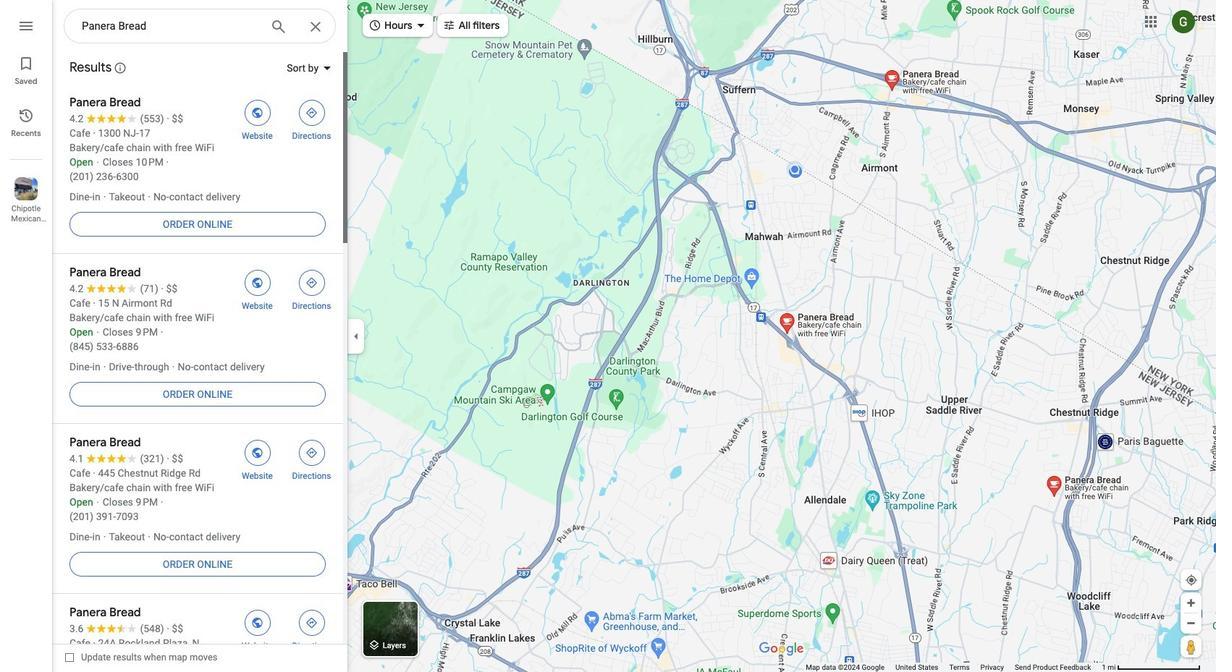 Task type: locate. For each thing, give the bounding box(es) containing it.
zoom in image
[[1186, 598, 1197, 609]]

google account: gary orlando  
(orlandogary85@gmail.com) image
[[1172, 10, 1195, 33]]

menu image
[[17, 17, 35, 35]]

list
[[0, 0, 52, 673]]

None search field
[[64, 9, 336, 49]]

results for panera bread feed
[[52, 51, 348, 673]]

None field
[[82, 17, 258, 35]]

none checkbox inside google maps 'element'
[[65, 649, 218, 667]]

None checkbox
[[65, 649, 218, 667]]

none field inside panera bread "field"
[[82, 17, 258, 35]]



Task type: describe. For each thing, give the bounding box(es) containing it.
none search field inside google maps 'element'
[[64, 9, 336, 49]]

google maps element
[[0, 0, 1216, 673]]

learn more about legal disclosure regarding public reviews on google maps image
[[114, 62, 127, 75]]

show street view coverage image
[[1181, 636, 1202, 658]]

zoom out image
[[1186, 618, 1197, 629]]

Panera Bread field
[[64, 9, 336, 49]]

show your location image
[[1185, 574, 1198, 587]]

collapse side panel image
[[348, 328, 364, 344]]



Task type: vqa. For each thing, say whether or not it's contained in the screenshot.
the Google Account: Gary Orlando  
(orlandogary85@gmail.com) icon
yes



